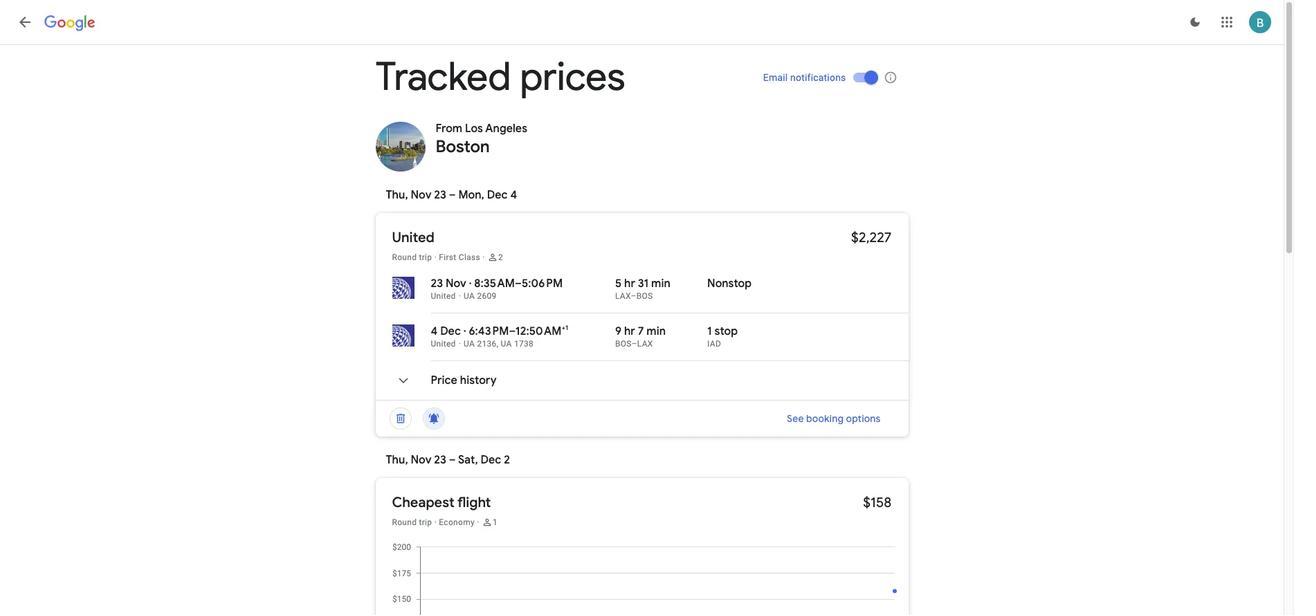 Task type: locate. For each thing, give the bounding box(es) containing it.
hr
[[624, 277, 635, 291], [624, 325, 635, 338]]

airline logo image for 23
[[392, 277, 414, 299]]

round down cheapest
[[392, 518, 417, 527]]

email
[[763, 72, 788, 83]]

9 hr 7 min bos – lax
[[615, 325, 666, 349]]

0 horizontal spatial lax
[[615, 291, 631, 301]]

airline logo image down round trip first class
[[392, 277, 414, 299]]

1 vertical spatial 23
[[431, 277, 443, 291]]

round
[[392, 253, 417, 262], [392, 518, 417, 527]]

2 vertical spatial 23
[[434, 453, 446, 467]]

lax inside 5 hr 31 min lax – bos
[[615, 291, 631, 301]]

– inside 6:43 pm – 12:50 am + 1
[[509, 325, 515, 338]]

cheapest
[[392, 494, 454, 511]]

23 left mon,
[[434, 188, 446, 202]]

trip left first
[[419, 253, 432, 262]]

lax down 7 on the bottom of page
[[637, 339, 653, 349]]

4
[[510, 188, 517, 202], [431, 325, 438, 338]]

dec right mon,
[[487, 188, 508, 202]]

0 horizontal spatial bos
[[615, 339, 632, 349]]

1 stop iad
[[707, 325, 738, 349]]

hr for 9
[[624, 325, 635, 338]]

0 vertical spatial trip
[[419, 253, 432, 262]]

2 vertical spatial dec
[[481, 453, 501, 467]]

round for cheapest flight
[[392, 518, 417, 527]]

1 horizontal spatial 4
[[510, 188, 517, 202]]

0 vertical spatial thu,
[[386, 188, 408, 202]]

1738
[[514, 339, 534, 349]]

trip down cheapest
[[419, 518, 432, 527]]

4 dec
[[431, 325, 461, 338]]

1 horizontal spatial lax
[[637, 339, 653, 349]]

min right 31
[[651, 277, 670, 291]]

trip
[[419, 253, 432, 262], [419, 518, 432, 527]]

dec for mon,
[[487, 188, 508, 202]]

airline logo image
[[392, 277, 414, 299], [392, 325, 414, 347]]

– inside 5 hr 31 min lax – bos
[[631, 291, 636, 301]]

1 horizontal spatial bos
[[636, 291, 653, 301]]

nov up cheapest
[[411, 453, 431, 467]]

angeles
[[485, 122, 527, 136]]

nov
[[411, 188, 431, 202], [446, 277, 466, 291], [411, 453, 431, 467]]

$2,227
[[851, 229, 892, 246]]

ua left 2136
[[464, 339, 475, 349]]

lax
[[615, 291, 631, 301], [637, 339, 653, 349]]

5
[[615, 277, 622, 291]]

dec
[[487, 188, 508, 202], [440, 325, 461, 338], [481, 453, 501, 467]]

airline logo image left 4 dec
[[392, 325, 414, 347]]

0 vertical spatial 2
[[498, 253, 503, 262]]

min inside 9 hr 7 min bos – lax
[[647, 325, 666, 338]]

price history graph image
[[386, 364, 420, 397], [386, 542, 908, 615]]

0 vertical spatial airline logo image
[[392, 277, 414, 299]]

united down 4 dec
[[431, 339, 456, 349]]

1 passenger text field
[[493, 517, 498, 528]]

dec left 6:43 pm
[[440, 325, 461, 338]]

23 down round trip first class
[[431, 277, 443, 291]]

2 horizontal spatial 1
[[707, 325, 712, 338]]

0 vertical spatial hr
[[624, 277, 635, 291]]

1 vertical spatial airline logo image
[[392, 325, 414, 347]]

 image down 23 nov
[[459, 291, 461, 301]]

1 vertical spatial dec
[[440, 325, 461, 338]]

6:43 pm – 12:50 am + 1
[[469, 323, 568, 338]]

1 thu, from the top
[[386, 188, 408, 202]]

2136
[[477, 339, 497, 349]]

airline logo image for 4
[[392, 325, 414, 347]]

,
[[497, 339, 498, 349]]

2 thu, from the top
[[386, 453, 408, 467]]

2 round from the top
[[392, 518, 417, 527]]

min for 5 hr 31 min
[[651, 277, 670, 291]]

1 vertical spatial round
[[392, 518, 417, 527]]

1
[[565, 323, 568, 332], [707, 325, 712, 338], [493, 518, 498, 527]]

 image
[[469, 277, 472, 291]]

2 vertical spatial  image
[[459, 339, 461, 349]]

0 vertical spatial 23
[[434, 188, 446, 202]]

2 vertical spatial nov
[[411, 453, 431, 467]]

united down 23 nov
[[431, 291, 456, 301]]

price history graph application
[[386, 542, 908, 615]]

1 vertical spatial 4
[[431, 325, 438, 338]]

0 vertical spatial united
[[392, 229, 434, 246]]

ua for ua 2609
[[464, 291, 475, 301]]

31
[[638, 277, 649, 291]]

notifications
[[790, 72, 846, 83]]

stop
[[715, 325, 738, 338]]

ua for ua 2136 , ua 1738
[[464, 339, 475, 349]]

1 airline logo image from the top
[[392, 277, 414, 299]]

0 horizontal spatial 4
[[431, 325, 438, 338]]

nov up ua 2609
[[446, 277, 466, 291]]

1 vertical spatial 2
[[504, 453, 510, 467]]

2 airline logo image from the top
[[392, 325, 414, 347]]

hr right 5 at left top
[[624, 277, 635, 291]]

los
[[465, 122, 483, 136]]

mon,
[[458, 188, 484, 202]]

nonstop
[[707, 277, 752, 291]]

0 vertical spatial min
[[651, 277, 670, 291]]

1 vertical spatial thu,
[[386, 453, 408, 467]]

–
[[449, 188, 456, 202], [515, 277, 522, 291], [631, 291, 636, 301], [509, 325, 515, 338], [632, 339, 637, 349], [449, 453, 456, 467]]

1 trip from the top
[[419, 253, 432, 262]]

ua 2609
[[464, 291, 497, 301]]

23 for mon,
[[434, 188, 446, 202]]

class
[[459, 253, 480, 262]]

 image for dec
[[459, 339, 461, 349]]

sat,
[[458, 453, 478, 467]]

tracked
[[375, 53, 511, 102]]

2 vertical spatial united
[[431, 339, 456, 349]]

 image for nov
[[459, 291, 461, 301]]

ua 2136 , ua 1738
[[464, 339, 534, 349]]

min right 7 on the bottom of page
[[647, 325, 666, 338]]

cheapest flight
[[392, 494, 491, 511]]

1 inside 6:43 pm – 12:50 am + 1
[[565, 323, 568, 332]]

1 vertical spatial hr
[[624, 325, 635, 338]]

united up round trip first class
[[392, 229, 434, 246]]

1 vertical spatial bos
[[615, 339, 632, 349]]

0 horizontal spatial 1
[[493, 518, 498, 527]]

min inside 5 hr 31 min lax – bos
[[651, 277, 670, 291]]

1 horizontal spatial 1
[[565, 323, 568, 332]]

 image right 4 dec
[[464, 325, 466, 338]]

bos down 9
[[615, 339, 632, 349]]

thu, nov 23 – mon, dec 4
[[386, 188, 517, 202]]

2 right sat,
[[504, 453, 510, 467]]

12:50 am
[[515, 325, 562, 338]]

nov left mon,
[[411, 188, 431, 202]]

0 vertical spatial price history graph image
[[386, 364, 420, 397]]

change appearance image
[[1179, 6, 1212, 39]]

6:43 pm
[[469, 325, 509, 338]]

8:35 am – 5:06 pm
[[474, 277, 563, 291]]

1 vertical spatial united
[[431, 291, 456, 301]]

0 vertical spatial bos
[[636, 291, 653, 301]]

– inside 9 hr 7 min bos – lax
[[632, 339, 637, 349]]

1 horizontal spatial 2
[[504, 453, 510, 467]]

1 vertical spatial min
[[647, 325, 666, 338]]

nov for 23 nov
[[446, 277, 466, 291]]

4 down 23 nov
[[431, 325, 438, 338]]

lax down 5 at left top
[[615, 291, 631, 301]]

hr inside 5 hr 31 min lax – bos
[[624, 277, 635, 291]]

ua
[[464, 291, 475, 301], [464, 339, 475, 349], [501, 339, 512, 349]]

0 vertical spatial 4
[[510, 188, 517, 202]]

23 for sat,
[[434, 453, 446, 467]]

united
[[392, 229, 434, 246], [431, 291, 456, 301], [431, 339, 456, 349]]

1 vertical spatial  image
[[464, 325, 466, 338]]

thu,
[[386, 188, 408, 202], [386, 453, 408, 467]]

thu, for thu, nov 23 – sat, dec 2
[[386, 453, 408, 467]]

round left first
[[392, 253, 417, 262]]

 image
[[459, 291, 461, 301], [464, 325, 466, 338], [459, 339, 461, 349]]

hr inside 9 hr 7 min bos – lax
[[624, 325, 635, 338]]

1 round from the top
[[392, 253, 417, 262]]

nov for thu, nov 23 – mon, dec 4
[[411, 188, 431, 202]]

1 right 12:50 am on the left bottom
[[565, 323, 568, 332]]

1 right economy
[[493, 518, 498, 527]]

0 vertical spatial nov
[[411, 188, 431, 202]]

dec for sat,
[[481, 453, 501, 467]]

2 trip from the top
[[419, 518, 432, 527]]

see booking options
[[787, 412, 881, 425]]

1 vertical spatial trip
[[419, 518, 432, 527]]

email notifications
[[763, 72, 846, 83]]

ua left 2609
[[464, 291, 475, 301]]

2 up 8:35 am
[[498, 253, 503, 262]]

0 vertical spatial  image
[[459, 291, 461, 301]]

min
[[651, 277, 670, 291], [647, 325, 666, 338]]

booking
[[806, 412, 844, 425]]

hr left 7 on the bottom of page
[[624, 325, 635, 338]]

0 vertical spatial lax
[[615, 291, 631, 301]]

1 vertical spatial nov
[[446, 277, 466, 291]]

email notifications image
[[883, 71, 897, 84]]

0 vertical spatial round
[[392, 253, 417, 262]]

from los angeles boston
[[436, 122, 527, 157]]

tracked prices
[[375, 53, 625, 102]]

2
[[498, 253, 503, 262], [504, 453, 510, 467]]

bos
[[636, 291, 653, 301], [615, 339, 632, 349]]

1 up iad
[[707, 325, 712, 338]]

1 inside the "1 stop iad"
[[707, 325, 712, 338]]

bos down 31
[[636, 291, 653, 301]]

 image down 4 dec
[[459, 339, 461, 349]]

dec right sat,
[[481, 453, 501, 467]]

1 for 1 stop iad
[[707, 325, 712, 338]]

23 left sat,
[[434, 453, 446, 467]]

0 vertical spatial dec
[[487, 188, 508, 202]]

4 right mon,
[[510, 188, 517, 202]]

1 vertical spatial price history graph image
[[386, 542, 908, 615]]

1 vertical spatial lax
[[637, 339, 653, 349]]

23
[[434, 188, 446, 202], [431, 277, 443, 291], [434, 453, 446, 467]]



Task type: vqa. For each thing, say whether or not it's contained in the screenshot.
Partly cloudy icon
no



Task type: describe. For each thing, give the bounding box(es) containing it.
bos inside 9 hr 7 min bos – lax
[[615, 339, 632, 349]]

from
[[436, 122, 462, 136]]

9
[[615, 325, 622, 338]]

trip for united
[[419, 253, 432, 262]]

5:06 pm
[[522, 277, 563, 291]]

bos inside 5 hr 31 min lax – bos
[[636, 291, 653, 301]]

hr for 5
[[624, 277, 635, 291]]

see
[[787, 412, 804, 425]]

0 horizontal spatial 2
[[498, 253, 503, 262]]

economy
[[439, 518, 475, 527]]

5 hr 31 min lax – bos
[[615, 277, 670, 301]]

nov for thu, nov 23 – sat, dec 2
[[411, 453, 431, 467]]

boston
[[436, 136, 490, 157]]

$158
[[863, 494, 892, 511]]

go back image
[[17, 14, 33, 30]]

1 for 1
[[493, 518, 498, 527]]

united for 4
[[431, 339, 456, 349]]

iad
[[707, 339, 721, 349]]

2227 US dollars text field
[[851, 229, 892, 246]]

8:35 am
[[474, 277, 515, 291]]

thu, nov 23 – sat, dec 2
[[386, 453, 510, 467]]

7
[[638, 325, 644, 338]]

round trip first class
[[392, 253, 480, 262]]

23 nov
[[431, 277, 466, 291]]

trip for cheapest flight
[[419, 518, 432, 527]]

history
[[460, 374, 497, 388]]

2 price history graph image from the top
[[386, 542, 908, 615]]

2 passengers text field
[[498, 252, 503, 263]]

round trip economy
[[392, 518, 475, 527]]

min for 9 hr 7 min
[[647, 325, 666, 338]]

united for 23
[[431, 291, 456, 301]]

options
[[846, 412, 881, 425]]

disable email notifications for solution, round trip from los angeles to boston.thu, nov 23 – mon, dec 4 image
[[417, 402, 450, 435]]

2609
[[477, 291, 497, 301]]

ua right ,
[[501, 339, 512, 349]]

+
[[562, 323, 565, 332]]

price
[[431, 374, 457, 388]]

round for united
[[392, 253, 417, 262]]

thu, for thu, nov 23 – mon, dec 4
[[386, 188, 408, 202]]

lax inside 9 hr 7 min bos – lax
[[637, 339, 653, 349]]

flight
[[457, 494, 491, 511]]

158 US dollars text field
[[863, 494, 892, 511]]

prices
[[520, 53, 625, 102]]

first
[[439, 253, 456, 262]]

remove saved flight, round trip from los angeles to boston.thu, nov 23 – mon, dec 4 image
[[384, 402, 417, 435]]

price history
[[431, 374, 497, 388]]

1 price history graph image from the top
[[386, 364, 420, 397]]



